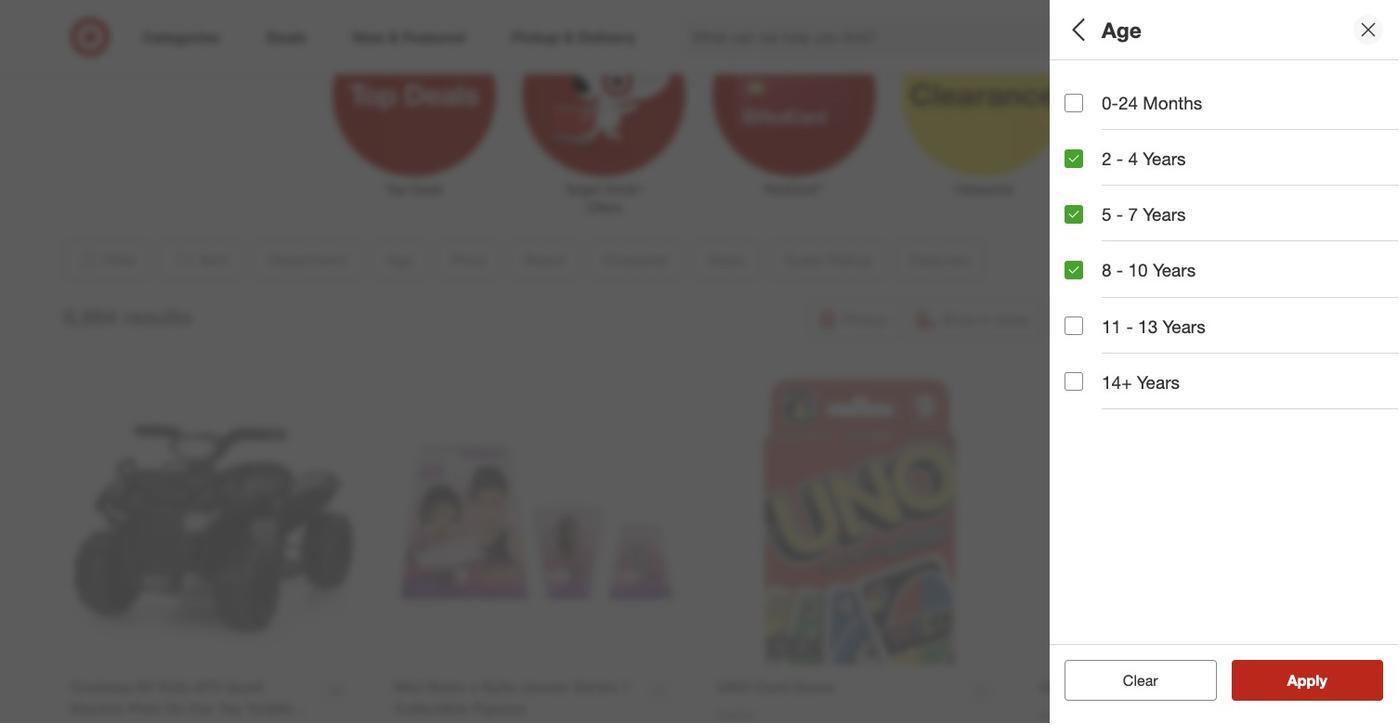 Task type: locate. For each thing, give the bounding box(es) containing it.
age for age 2 - 4 years; 5 - 7 years; 8 - 10 years
[[1065, 138, 1098, 160]]

- up price button
[[1214, 162, 1220, 178]]

8 right 8 - 10 years "option"
[[1102, 260, 1112, 281]]

0 horizontal spatial 8
[[1102, 260, 1112, 281]]

8 - 10 years
[[1102, 260, 1196, 281]]

all filters
[[1065, 16, 1154, 42]]

see results button
[[1232, 668, 1384, 709]]

8 inside age dialog
[[1102, 260, 1112, 281]]

7 up 5 - 7 years on the top right of the page
[[1154, 162, 1161, 178]]

clearance
[[955, 181, 1014, 197]]

2 right 2 - 4 years option
[[1102, 148, 1112, 169]]

8
[[1204, 162, 1211, 178], [1102, 260, 1112, 281]]

1 horizontal spatial 4
[[1129, 148, 1139, 169]]

top deals
[[386, 181, 443, 197]]

years for 2 - 4 years
[[1143, 148, 1186, 169]]

14+ Years checkbox
[[1065, 373, 1084, 392]]

clear
[[1123, 672, 1159, 691], [1114, 679, 1149, 698]]

apply
[[1288, 672, 1328, 691]]

6664
[[1065, 640, 1098, 659]]

0 horizontal spatial 4
[[1085, 162, 1092, 178]]

deals
[[410, 181, 443, 197], [1065, 405, 1113, 426]]

age inside age 2 - 4 years; 5 - 7 years; 8 - 10 years
[[1065, 138, 1098, 160]]

clear inside age dialog
[[1123, 672, 1159, 691]]

character button
[[1065, 321, 1399, 386]]

deals inside button
[[1065, 405, 1113, 426]]

1 horizontal spatial age
[[1102, 16, 1142, 42]]

10 inside age 2 - 4 years; 5 - 7 years; 8 - 10 years
[[1223, 162, 1238, 178]]

years; up 5 - 7 years on the top right of the page
[[1165, 162, 1200, 178]]

1 vertical spatial age
[[1065, 138, 1098, 160]]

1 horizontal spatial 2
[[1102, 148, 1112, 169]]

7
[[1154, 162, 1161, 178], [1129, 204, 1139, 225]]

5 up 5 - 7 years on the top right of the page
[[1134, 162, 1142, 178]]

0 vertical spatial 10
[[1223, 162, 1238, 178]]

results for 6664
[[1102, 640, 1146, 659]]

1 horizontal spatial 7
[[1154, 162, 1161, 178]]

see results
[[1268, 679, 1347, 698]]

1 years; from the left
[[1095, 162, 1131, 178]]

5 right 5 - 7 years option
[[1102, 204, 1112, 225]]

4 down 24
[[1129, 148, 1139, 169]]

0 horizontal spatial 5
[[1102, 204, 1112, 225]]

5
[[1134, 162, 1142, 178], [1102, 204, 1112, 225]]

years down months
[[1143, 148, 1186, 169]]

age
[[1102, 16, 1142, 42], [1065, 138, 1098, 160]]

years up price button
[[1241, 162, 1273, 178]]

- up 5 - 7 years on the top right of the page
[[1145, 162, 1150, 178]]

search button
[[1091, 17, 1136, 61]]

all
[[1153, 679, 1168, 698]]

1 vertical spatial 8
[[1102, 260, 1112, 281]]

8 - 10 Years checkbox
[[1065, 261, 1084, 280]]

years down age 2 - 4 years; 5 - 7 years; 8 - 10 years
[[1143, 204, 1186, 225]]

-
[[1117, 148, 1124, 169], [1076, 162, 1081, 178], [1145, 162, 1150, 178], [1214, 162, 1220, 178], [1117, 204, 1124, 225], [1117, 260, 1124, 281], [1127, 316, 1134, 337]]

results for 6,664
[[123, 304, 192, 330]]

0 vertical spatial 7
[[1154, 162, 1161, 178]]

0 horizontal spatial 7
[[1129, 204, 1139, 225]]

5 - 7 Years checkbox
[[1065, 205, 1084, 224]]

clear button
[[1065, 661, 1217, 702]]

top deals link
[[320, 9, 509, 199]]

11 - 13 years
[[1102, 316, 1206, 337]]

clear inside the all filters dialog
[[1114, 679, 1149, 698]]

deals right top
[[410, 181, 443, 197]]

clearance link
[[889, 9, 1079, 199]]

1 horizontal spatial 8
[[1204, 162, 1211, 178]]

2 up 5 - 7 years option
[[1065, 162, 1072, 178]]

clear all
[[1114, 679, 1168, 698]]

0 vertical spatial 8
[[1204, 162, 1211, 178]]

redcard™
[[765, 181, 824, 197]]

2 horizontal spatial results
[[1299, 679, 1347, 698]]

years
[[1143, 148, 1186, 169], [1241, 162, 1273, 178], [1143, 204, 1186, 225], [1153, 260, 1196, 281], [1163, 316, 1206, 337], [1137, 371, 1180, 393]]

11 - 13 Years checkbox
[[1065, 317, 1084, 336]]

1 horizontal spatial results
[[1102, 640, 1146, 659]]

0 vertical spatial 5
[[1134, 162, 1142, 178]]

results for see
[[1299, 679, 1347, 698]]

deals down 14+ years option
[[1065, 405, 1113, 426]]

24
[[1119, 92, 1139, 113]]

results right the see
[[1299, 679, 1347, 698]]

years;
[[1095, 162, 1131, 178], [1165, 162, 1200, 178]]

10
[[1223, 162, 1238, 178], [1129, 260, 1148, 281]]

1 vertical spatial 10
[[1129, 260, 1148, 281]]

1 vertical spatial 7
[[1129, 204, 1139, 225]]

years; right 2 - 4 years option
[[1095, 162, 1131, 178]]

0 horizontal spatial years;
[[1095, 162, 1131, 178]]

0 horizontal spatial 2
[[1065, 162, 1072, 178]]

0 vertical spatial results
[[123, 304, 192, 330]]

clear left all
[[1114, 679, 1149, 698]]

years right 13
[[1163, 316, 1206, 337]]

brand button
[[1065, 256, 1399, 321]]

for
[[1150, 640, 1168, 659]]

clear down 6664 results for toy deals
[[1123, 672, 1159, 691]]

0 vertical spatial deals
[[410, 181, 443, 197]]

1 horizontal spatial 5
[[1134, 162, 1142, 178]]

circle™
[[604, 181, 644, 197]]

results right 6,664
[[123, 304, 192, 330]]

top
[[386, 181, 407, 197]]

results
[[123, 304, 192, 330], [1102, 640, 1146, 659], [1299, 679, 1347, 698]]

0 horizontal spatial results
[[123, 304, 192, 330]]

5 inside age 2 - 4 years; 5 - 7 years; 8 - 10 years
[[1134, 162, 1142, 178]]

4
[[1129, 148, 1139, 169], [1085, 162, 1092, 178]]

7 inside age dialog
[[1129, 204, 1139, 225]]

offers
[[587, 200, 622, 215]]

1 horizontal spatial 10
[[1223, 162, 1238, 178]]

years up 11 - 13 years
[[1153, 260, 1196, 281]]

2 vertical spatial results
[[1299, 679, 1347, 698]]

2
[[1102, 148, 1112, 169], [1065, 162, 1072, 178]]

age right all
[[1102, 16, 1142, 42]]

10 up price button
[[1223, 162, 1238, 178]]

1 vertical spatial deals
[[1065, 405, 1113, 426]]

1 vertical spatial 5
[[1102, 204, 1112, 225]]

character
[[1065, 340, 1149, 361]]

deals
[[1197, 640, 1232, 659]]

10 right brand
[[1129, 260, 1148, 281]]

0 vertical spatial age
[[1102, 16, 1142, 42]]

0 horizontal spatial 10
[[1129, 260, 1148, 281]]

results inside button
[[1299, 679, 1347, 698]]

age inside dialog
[[1102, 16, 1142, 42]]

apply button
[[1232, 661, 1384, 702]]

age down 0-24 months option
[[1065, 138, 1098, 160]]

4 right 2 - 4 years option
[[1085, 162, 1092, 178]]

10 inside age dialog
[[1129, 260, 1148, 281]]

clear for clear all
[[1114, 679, 1149, 698]]

2 inside age dialog
[[1102, 148, 1112, 169]]

2 - 4 years
[[1102, 148, 1186, 169]]

1 horizontal spatial deals
[[1065, 405, 1113, 426]]

1 vertical spatial results
[[1102, 640, 1146, 659]]

results left for
[[1102, 640, 1146, 659]]

6664 results for toy deals
[[1065, 640, 1232, 659]]

0 horizontal spatial age
[[1065, 138, 1098, 160]]

1 horizontal spatial years;
[[1165, 162, 1200, 178]]

7 right price at the top of the page
[[1129, 204, 1139, 225]]

0-24 months
[[1102, 92, 1203, 113]]

clear all button
[[1065, 668, 1217, 709]]

4 inside age 2 - 4 years; 5 - 7 years; 8 - 10 years
[[1085, 162, 1092, 178]]

8 up price button
[[1204, 162, 1211, 178]]



Task type: vqa. For each thing, say whether or not it's contained in the screenshot.
Character
yes



Task type: describe. For each thing, give the bounding box(es) containing it.
years for 8 - 10 years
[[1153, 260, 1196, 281]]

all
[[1065, 16, 1091, 42]]

age dialog
[[1050, 0, 1399, 724]]

4 inside age dialog
[[1129, 148, 1139, 169]]

What can we help you find? suggestions appear below search field
[[681, 17, 1104, 58]]

0-
[[1102, 92, 1119, 113]]

- up 5 - 7 years option
[[1076, 162, 1081, 178]]

redcard™ link
[[699, 9, 889, 199]]

2 inside age 2 - 4 years; 5 - 7 years; 8 - 10 years
[[1065, 162, 1072, 178]]

0 horizontal spatial deals
[[410, 181, 443, 197]]

see
[[1268, 679, 1295, 698]]

age for age
[[1102, 16, 1142, 42]]

target circle™ offers
[[565, 181, 644, 215]]

13
[[1139, 316, 1158, 337]]

2 - 4 Years checkbox
[[1065, 149, 1084, 168]]

5 inside age dialog
[[1102, 204, 1112, 225]]

department button
[[1065, 60, 1399, 125]]

6,664
[[64, 304, 117, 330]]

- right brand
[[1117, 260, 1124, 281]]

- right 2 - 4 years option
[[1117, 148, 1124, 169]]

clear for clear
[[1123, 672, 1159, 691]]

- left 13
[[1127, 316, 1134, 337]]

age 2 - 4 years; 5 - 7 years; 8 - 10 years
[[1065, 138, 1273, 178]]

price button
[[1065, 191, 1399, 256]]

7 inside age 2 - 4 years; 5 - 7 years; 8 - 10 years
[[1154, 162, 1161, 178]]

14+
[[1102, 371, 1132, 393]]

years for 11 - 13 years
[[1163, 316, 1206, 337]]

0-24 Months checkbox
[[1065, 93, 1084, 112]]

filters
[[1097, 16, 1154, 42]]

target
[[565, 181, 600, 197]]

- right price at the top of the page
[[1117, 204, 1124, 225]]

11
[[1102, 316, 1122, 337]]

years right 14+
[[1137, 371, 1180, 393]]

2 years; from the left
[[1165, 162, 1200, 178]]

price
[[1065, 210, 1109, 231]]

deals button
[[1065, 386, 1399, 451]]

5 - 7 years
[[1102, 204, 1186, 225]]

8 inside age 2 - 4 years; 5 - 7 years; 8 - 10 years
[[1204, 162, 1211, 178]]

search
[[1091, 29, 1136, 48]]

all filters dialog
[[1050, 0, 1399, 724]]

brand
[[1065, 275, 1116, 296]]

department
[[1065, 80, 1166, 101]]

years for 5 - 7 years
[[1143, 204, 1186, 225]]

years inside age 2 - 4 years; 5 - 7 years; 8 - 10 years
[[1241, 162, 1273, 178]]

toy
[[1172, 640, 1193, 659]]

months
[[1143, 92, 1203, 113]]

6,664 results
[[64, 304, 192, 330]]

14+ years
[[1102, 371, 1180, 393]]



